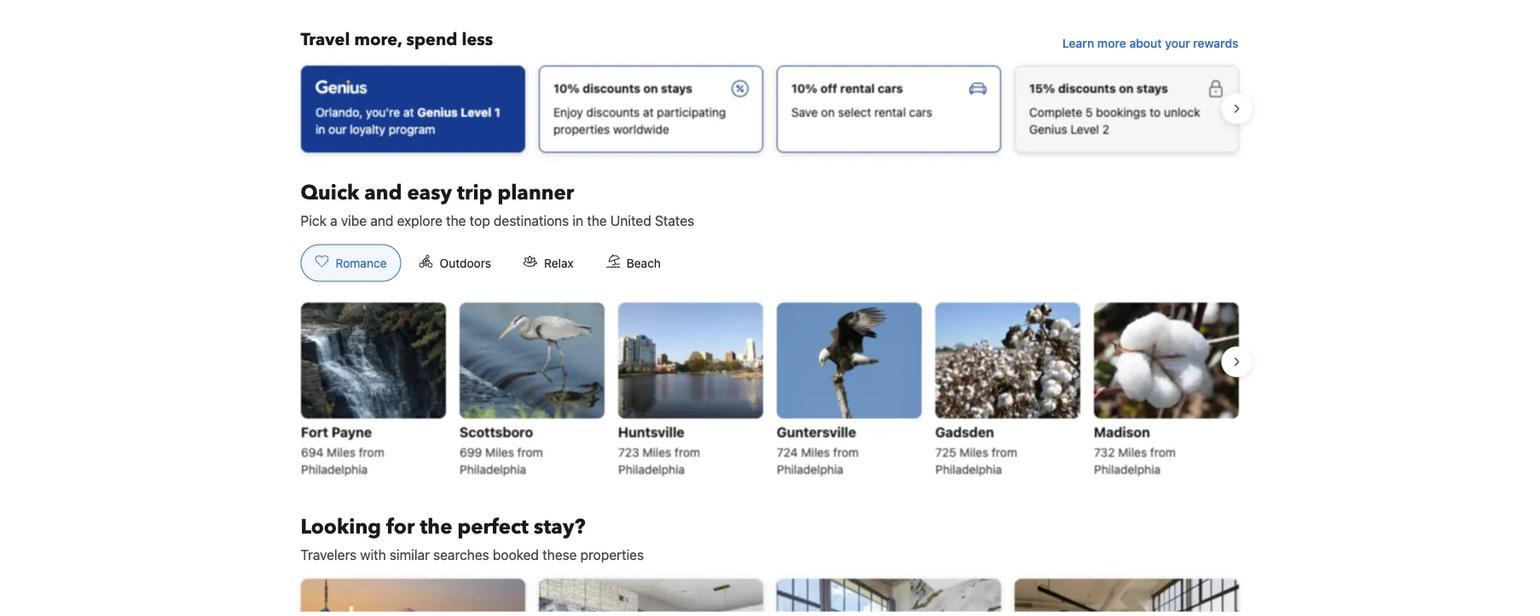 Task type: locate. For each thing, give the bounding box(es) containing it.
1 horizontal spatial at
[[643, 105, 653, 119]]

0 horizontal spatial at
[[403, 105, 414, 119]]

2 region from the top
[[287, 295, 1252, 486]]

miles
[[326, 445, 355, 459], [485, 445, 514, 459], [642, 445, 671, 459], [801, 445, 830, 459], [959, 445, 988, 459], [1118, 445, 1147, 459]]

4 miles from the left
[[801, 445, 830, 459]]

1 vertical spatial genius
[[1029, 122, 1067, 136]]

1 from from the left
[[358, 445, 384, 459]]

miles inside the scottsboro 699 miles from philadelphia
[[485, 445, 514, 459]]

philadelphia down 699
[[459, 462, 526, 476]]

miles down gadsden
[[959, 445, 988, 459]]

level inside 'orlando, you're at genius level 1 in our loyalty program'
[[460, 105, 491, 119]]

0 vertical spatial rental
[[840, 81, 874, 95]]

0 horizontal spatial stays
[[661, 81, 692, 95]]

10% up save
[[791, 81, 817, 95]]

3 from from the left
[[674, 445, 700, 459]]

0 horizontal spatial 10%
[[553, 81, 579, 95]]

3 miles from the left
[[642, 445, 671, 459]]

you're
[[365, 105, 400, 119]]

0 horizontal spatial level
[[460, 105, 491, 119]]

rental
[[840, 81, 874, 95], [874, 105, 906, 119]]

looking
[[301, 513, 381, 541]]

rental right "select"
[[874, 105, 906, 119]]

quick and easy trip planner pick a vibe and explore the top destinations in the united states
[[301, 179, 694, 228]]

philadelphia inside the scottsboro 699 miles from philadelphia
[[459, 462, 526, 476]]

these
[[543, 546, 577, 563]]

level left 1
[[460, 105, 491, 119]]

miles inside fort payne 694 miles from philadelphia
[[326, 445, 355, 459]]

spend
[[406, 28, 457, 51]]

properties down enjoy
[[553, 122, 610, 136]]

looking for the perfect stay? travelers with similar searches booked these properties
[[301, 513, 644, 563]]

philadelphia
[[301, 462, 367, 476], [459, 462, 526, 476], [618, 462, 684, 476], [776, 462, 843, 476], [935, 462, 1002, 476], [1094, 462, 1160, 476]]

philadelphia inside madison 732 miles from philadelphia
[[1094, 462, 1160, 476]]

beach
[[627, 256, 661, 270]]

0 vertical spatial cars
[[877, 81, 903, 95]]

bookings
[[1096, 105, 1146, 119]]

cars right "select"
[[909, 105, 932, 119]]

region
[[287, 58, 1252, 159], [287, 295, 1252, 486]]

level
[[460, 105, 491, 119], [1070, 122, 1099, 136]]

about
[[1129, 36, 1162, 50]]

learn more about your rewards
[[1063, 36, 1239, 50]]

more,
[[354, 28, 402, 51]]

1 miles from the left
[[326, 445, 355, 459]]

genius inside complete 5 bookings to unlock genius level 2
[[1029, 122, 1067, 136]]

10% up enjoy
[[553, 81, 579, 95]]

from inside guntersville 724 miles from philadelphia
[[833, 445, 858, 459]]

0 horizontal spatial genius
[[417, 105, 457, 119]]

properties inside enjoy discounts at participating properties worldwide
[[553, 122, 610, 136]]

tab list containing romance
[[287, 244, 689, 283]]

fort
[[301, 424, 328, 440]]

miles inside 'gadsden 725 miles from philadelphia'
[[959, 445, 988, 459]]

philadelphia down 724
[[776, 462, 843, 476]]

6 miles from the left
[[1118, 445, 1147, 459]]

properties right "these"
[[581, 546, 644, 563]]

0 vertical spatial level
[[460, 105, 491, 119]]

5 miles from the left
[[959, 445, 988, 459]]

cars
[[877, 81, 903, 95], [909, 105, 932, 119]]

from down payne
[[358, 445, 384, 459]]

beach button
[[592, 244, 675, 282]]

blue genius logo image
[[315, 80, 367, 93], [315, 80, 367, 93]]

miles for gadsden
[[959, 445, 988, 459]]

philadelphia down 723
[[618, 462, 684, 476]]

trip
[[457, 179, 492, 207]]

philadelphia inside 'gadsden 725 miles from philadelphia'
[[935, 462, 1002, 476]]

outdoors
[[440, 256, 491, 270]]

4 philadelphia from the left
[[776, 462, 843, 476]]

from down huntsville
[[674, 445, 700, 459]]

at for participating
[[643, 105, 653, 119]]

0 vertical spatial region
[[287, 58, 1252, 159]]

the inside looking for the perfect stay? travelers with similar searches booked these properties
[[420, 513, 452, 541]]

complete
[[1029, 105, 1082, 119]]

in up relax
[[573, 212, 583, 228]]

philadelphia for guntersville
[[776, 462, 843, 476]]

3 philadelphia from the left
[[618, 462, 684, 476]]

the left top
[[446, 212, 466, 228]]

724
[[776, 445, 798, 459]]

philadelphia for scottsboro
[[459, 462, 526, 476]]

travelers
[[301, 546, 357, 563]]

1 horizontal spatial level
[[1070, 122, 1099, 136]]

discounts for 5
[[1058, 81, 1116, 95]]

1 vertical spatial properties
[[581, 546, 644, 563]]

0 horizontal spatial cars
[[877, 81, 903, 95]]

miles down huntsville
[[642, 445, 671, 459]]

from down guntersville at right bottom
[[833, 445, 858, 459]]

explore
[[397, 212, 443, 228]]

from down 'scottsboro'
[[517, 445, 543, 459]]

5 philadelphia from the left
[[935, 462, 1002, 476]]

properties inside looking for the perfect stay? travelers with similar searches booked these properties
[[581, 546, 644, 563]]

1 stays from the left
[[661, 81, 692, 95]]

1 region from the top
[[287, 58, 1252, 159]]

miles inside madison 732 miles from philadelphia
[[1118, 445, 1147, 459]]

off
[[820, 81, 837, 95]]

region containing fort payne
[[287, 295, 1252, 486]]

at inside 'orlando, you're at genius level 1 in our loyalty program'
[[403, 105, 414, 119]]

1 10% from the left
[[553, 81, 579, 95]]

miles for scottsboro
[[485, 445, 514, 459]]

and up vibe at the left of the page
[[364, 179, 402, 207]]

from for madison
[[1150, 445, 1176, 459]]

states
[[655, 212, 694, 228]]

0 vertical spatial in
[[315, 122, 325, 136]]

stay?
[[534, 513, 586, 541]]

relax
[[544, 256, 574, 270]]

on
[[643, 81, 658, 95], [1119, 81, 1133, 95], [821, 105, 834, 119]]

planner
[[498, 179, 574, 207]]

5 from from the left
[[991, 445, 1017, 459]]

from down gadsden
[[991, 445, 1017, 459]]

level down 5
[[1070, 122, 1099, 136]]

more
[[1097, 36, 1126, 50]]

learn more about your rewards link
[[1056, 28, 1245, 58]]

participating
[[657, 105, 726, 119]]

program
[[388, 122, 435, 136]]

2 from from the left
[[517, 445, 543, 459]]

discounts down 10% discounts on stays
[[586, 105, 639, 119]]

miles inside guntersville 724 miles from philadelphia
[[801, 445, 830, 459]]

worldwide
[[613, 122, 669, 136]]

orlando,
[[315, 105, 362, 119]]

0 vertical spatial properties
[[553, 122, 610, 136]]

a
[[330, 212, 337, 228]]

the
[[446, 212, 466, 228], [587, 212, 607, 228], [420, 513, 452, 541]]

philadelphia down "694"
[[301, 462, 367, 476]]

complete 5 bookings to unlock genius level 2
[[1029, 105, 1200, 136]]

miles inside the huntsville 723 miles from philadelphia
[[642, 445, 671, 459]]

732
[[1094, 445, 1115, 459]]

from for huntsville
[[674, 445, 700, 459]]

from
[[358, 445, 384, 459], [517, 445, 543, 459], [674, 445, 700, 459], [833, 445, 858, 459], [991, 445, 1017, 459], [1150, 445, 1176, 459]]

miles down guntersville at right bottom
[[801, 445, 830, 459]]

and right vibe at the left of the page
[[370, 212, 394, 228]]

philadelphia inside the huntsville 723 miles from philadelphia
[[618, 462, 684, 476]]

level inside complete 5 bookings to unlock genius level 2
[[1070, 122, 1099, 136]]

1 vertical spatial in
[[573, 212, 583, 228]]

from right 732
[[1150, 445, 1176, 459]]

travel
[[301, 28, 350, 51]]

at up program
[[403, 105, 414, 119]]

stays for 10% discounts on stays
[[661, 81, 692, 95]]

on for at
[[643, 81, 658, 95]]

learn
[[1063, 36, 1094, 50]]

1 horizontal spatial cars
[[909, 105, 932, 119]]

discounts inside enjoy discounts at participating properties worldwide
[[586, 105, 639, 119]]

discounts up enjoy discounts at participating properties worldwide
[[582, 81, 640, 95]]

1 horizontal spatial 10%
[[791, 81, 817, 95]]

our
[[328, 122, 346, 136]]

on up bookings
[[1119, 81, 1133, 95]]

1 vertical spatial and
[[370, 212, 394, 228]]

in left "our"
[[315, 122, 325, 136]]

save on select rental cars
[[791, 105, 932, 119]]

1 horizontal spatial in
[[573, 212, 583, 228]]

the right for
[[420, 513, 452, 541]]

philadelphia down '725'
[[935, 462, 1002, 476]]

miles down 'scottsboro'
[[485, 445, 514, 459]]

stays up to
[[1136, 81, 1168, 95]]

1 vertical spatial level
[[1070, 122, 1099, 136]]

relax button
[[509, 244, 588, 282]]

in
[[315, 122, 325, 136], [573, 212, 583, 228]]

6 from from the left
[[1150, 445, 1176, 459]]

philadelphia for gadsden
[[935, 462, 1002, 476]]

stays
[[661, 81, 692, 95], [1136, 81, 1168, 95]]

2 philadelphia from the left
[[459, 462, 526, 476]]

10%
[[553, 81, 579, 95], [791, 81, 817, 95]]

on right save
[[821, 105, 834, 119]]

at inside enjoy discounts at participating properties worldwide
[[643, 105, 653, 119]]

stays up participating
[[661, 81, 692, 95]]

1 horizontal spatial genius
[[1029, 122, 1067, 136]]

enjoy discounts at participating properties worldwide
[[553, 105, 726, 136]]

from inside 'gadsden 725 miles from philadelphia'
[[991, 445, 1017, 459]]

vibe
[[341, 212, 367, 228]]

discounts up 5
[[1058, 81, 1116, 95]]

4 from from the left
[[833, 445, 858, 459]]

genius up program
[[417, 105, 457, 119]]

1 philadelphia from the left
[[301, 462, 367, 476]]

perfect
[[457, 513, 529, 541]]

miles down payne
[[326, 445, 355, 459]]

philadelphia down 732
[[1094, 462, 1160, 476]]

2 miles from the left
[[485, 445, 514, 459]]

0 vertical spatial genius
[[417, 105, 457, 119]]

from inside the scottsboro 699 miles from philadelphia
[[517, 445, 543, 459]]

2 horizontal spatial on
[[1119, 81, 1133, 95]]

15% discounts on stays
[[1029, 81, 1168, 95]]

from for scottsboro
[[517, 445, 543, 459]]

6 philadelphia from the left
[[1094, 462, 1160, 476]]

rental up "select"
[[840, 81, 874, 95]]

2 stays from the left
[[1136, 81, 1168, 95]]

at up "worldwide"
[[643, 105, 653, 119]]

1 vertical spatial region
[[287, 295, 1252, 486]]

philadelphia for huntsville
[[618, 462, 684, 476]]

from inside madison 732 miles from philadelphia
[[1150, 445, 1176, 459]]

0 horizontal spatial in
[[315, 122, 325, 136]]

tab list
[[287, 244, 689, 283]]

10% off rental cars
[[791, 81, 903, 95]]

on up enjoy discounts at participating properties worldwide
[[643, 81, 658, 95]]

scottsboro 699 miles from philadelphia
[[459, 424, 543, 476]]

0 horizontal spatial on
[[643, 81, 658, 95]]

from inside the huntsville 723 miles from philadelphia
[[674, 445, 700, 459]]

cars up save on select rental cars
[[877, 81, 903, 95]]

from for guntersville
[[833, 445, 858, 459]]

2 10% from the left
[[791, 81, 817, 95]]

properties
[[553, 122, 610, 136], [581, 546, 644, 563]]

easy
[[407, 179, 452, 207]]

1 horizontal spatial stays
[[1136, 81, 1168, 95]]

15%
[[1029, 81, 1055, 95]]

genius
[[417, 105, 457, 119], [1029, 122, 1067, 136]]

1 at from the left
[[403, 105, 414, 119]]

genius down complete
[[1029, 122, 1067, 136]]

and
[[364, 179, 402, 207], [370, 212, 394, 228]]

2
[[1102, 122, 1109, 136]]

philadelphia inside fort payne 694 miles from philadelphia
[[301, 462, 367, 476]]

2 at from the left
[[643, 105, 653, 119]]

miles down the madison
[[1118, 445, 1147, 459]]

philadelphia inside guntersville 724 miles from philadelphia
[[776, 462, 843, 476]]

destinations
[[494, 212, 569, 228]]



Task type: vqa. For each thing, say whether or not it's contained in the screenshot.


Task type: describe. For each thing, give the bounding box(es) containing it.
from for gadsden
[[991, 445, 1017, 459]]

10% discounts on stays
[[553, 81, 692, 95]]

rewards
[[1193, 36, 1239, 50]]

at for genius
[[403, 105, 414, 119]]

0 vertical spatial and
[[364, 179, 402, 207]]

quick
[[301, 179, 359, 207]]

725
[[935, 445, 956, 459]]

in inside quick and easy trip planner pick a vibe and explore the top destinations in the united states
[[573, 212, 583, 228]]

pick
[[301, 212, 327, 228]]

region containing 10% discounts on stays
[[287, 58, 1252, 159]]

booked
[[493, 546, 539, 563]]

gadsden
[[935, 424, 994, 440]]

on for bookings
[[1119, 81, 1133, 95]]

the left "united"
[[587, 212, 607, 228]]

travel more, spend less
[[301, 28, 493, 51]]

save
[[791, 105, 817, 119]]

madison 732 miles from philadelphia
[[1094, 424, 1176, 476]]

madison
[[1094, 424, 1150, 440]]

723
[[618, 445, 639, 459]]

for
[[386, 513, 415, 541]]

miles for madison
[[1118, 445, 1147, 459]]

genius inside 'orlando, you're at genius level 1 in our loyalty program'
[[417, 105, 457, 119]]

loyalty
[[349, 122, 385, 136]]

huntsville
[[618, 424, 684, 440]]

payne
[[331, 424, 371, 440]]

694
[[301, 445, 323, 459]]

10% for 10% discounts on stays
[[553, 81, 579, 95]]

1 vertical spatial rental
[[874, 105, 906, 119]]

1 vertical spatial cars
[[909, 105, 932, 119]]

unlock
[[1164, 105, 1200, 119]]

miles for guntersville
[[801, 445, 830, 459]]

guntersville
[[776, 424, 856, 440]]

guntersville 724 miles from philadelphia
[[776, 424, 858, 476]]

orlando, you're at genius level 1 in our loyalty program
[[315, 105, 500, 136]]

1 horizontal spatial on
[[821, 105, 834, 119]]

searches
[[433, 546, 489, 563]]

huntsville 723 miles from philadelphia
[[618, 424, 700, 476]]

to
[[1149, 105, 1160, 119]]

less
[[462, 28, 493, 51]]

fort payne 694 miles from philadelphia
[[301, 424, 384, 476]]

gadsden 725 miles from philadelphia
[[935, 424, 1017, 476]]

select
[[838, 105, 871, 119]]

united
[[611, 212, 651, 228]]

in inside 'orlando, you're at genius level 1 in our loyalty program'
[[315, 122, 325, 136]]

from inside fort payne 694 miles from philadelphia
[[358, 445, 384, 459]]

your
[[1165, 36, 1190, 50]]

outdoors button
[[405, 244, 506, 282]]

with
[[360, 546, 386, 563]]

romance button
[[301, 244, 401, 282]]

top
[[470, 212, 490, 228]]

699
[[459, 445, 482, 459]]

1
[[494, 105, 500, 119]]

discounts for discounts
[[582, 81, 640, 95]]

stays for 15% discounts on stays
[[1136, 81, 1168, 95]]

philadelphia for madison
[[1094, 462, 1160, 476]]

romance
[[336, 256, 387, 270]]

miles for huntsville
[[642, 445, 671, 459]]

scottsboro
[[459, 424, 533, 440]]

5
[[1085, 105, 1093, 119]]

enjoy
[[553, 105, 583, 119]]

similar
[[390, 546, 430, 563]]

10% for 10% off rental cars
[[791, 81, 817, 95]]



